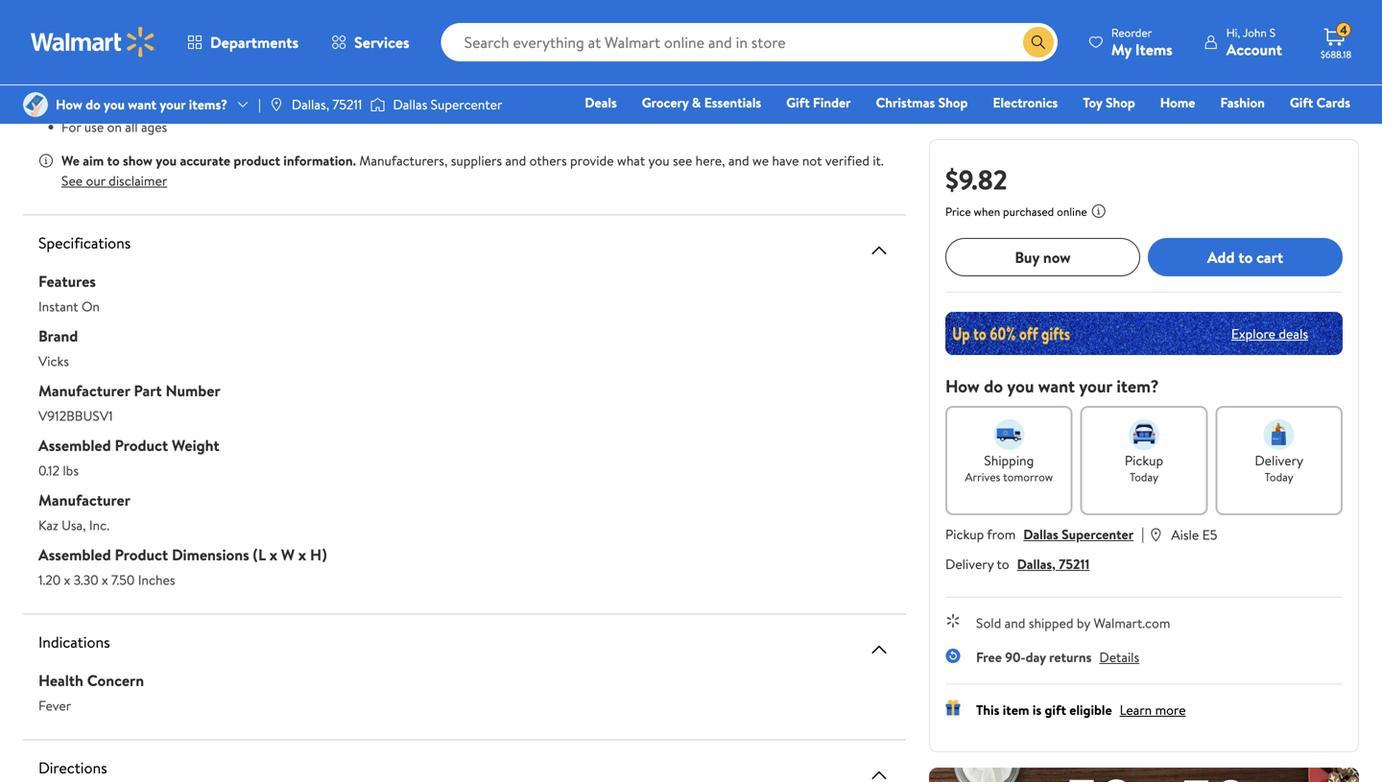 Task type: vqa. For each thing, say whether or not it's contained in the screenshot.


Task type: describe. For each thing, give the bounding box(es) containing it.
0 horizontal spatial dallas
[[393, 95, 428, 114]]

helps
[[208, 34, 238, 52]]

we
[[61, 151, 80, 170]]

your for item?
[[1079, 374, 1113, 398]]

explore deals
[[1232, 324, 1308, 343]]

kaz
[[38, 516, 58, 535]]

free
[[976, 648, 1002, 667]]

day
[[1026, 648, 1046, 667]]

christmas
[[876, 93, 935, 112]]

toy
[[1083, 93, 1103, 112]]

number
[[166, 380, 220, 401]]

eligible
[[1070, 701, 1112, 720]]

displays
[[247, 101, 292, 120]]

0.2
[[439, 84, 457, 103]]

degree
[[460, 84, 503, 103]]

vicks inside "features instant on brand vicks manufacturer part number v912bbusv1 assembled product weight 0.12 lbs manufacturer kaz usa, inc. assembled product dimensions (l x w x h) 1.20 x 3.30 x 7.50 inches"
[[38, 352, 69, 371]]

2 horizontal spatial the
[[360, 34, 379, 52]]

fever for health
[[38, 696, 71, 715]]

suppliers
[[451, 151, 502, 170]]

fashion link
[[1212, 92, 1274, 113]]

disclaimer
[[109, 171, 167, 190]]

and left we
[[729, 151, 749, 170]]

item
[[1003, 701, 1030, 720]]

0 horizontal spatial the
[[241, 34, 260, 52]]

shipping
[[984, 451, 1034, 470]]

purchased
[[1003, 204, 1054, 220]]

price when purchased online
[[946, 204, 1087, 220]]

walmart+
[[1293, 120, 1351, 139]]

specifications
[[38, 232, 131, 253]]

grocery & essentials
[[642, 93, 761, 112]]

walmart image
[[31, 27, 156, 58]]

f
[[507, 84, 514, 103]]

it.
[[873, 151, 884, 170]]

delivery to dallas, 75211
[[946, 555, 1090, 574]]

add to cart button
[[1148, 238, 1343, 276]]

indications
[[38, 632, 110, 653]]

reorder
[[1112, 24, 1152, 41]]

want for items?
[[128, 95, 156, 114]]

returns
[[1049, 648, 1092, 667]]

how for how do you want your items?
[[56, 95, 82, 114]]

 image for how do you want your items?
[[23, 92, 48, 117]]

1 horizontal spatial dallas,
[[1017, 555, 1056, 574]]

0.12
[[38, 461, 59, 480]]

taken
[[417, 101, 449, 120]]

2 product from the top
[[115, 544, 168, 565]]

gift cards link
[[1281, 92, 1359, 113]]

you right show
[[156, 151, 177, 170]]

pickup for pickup from dallas supercenter |
[[946, 525, 984, 544]]

details
[[1100, 648, 1140, 667]]

you left see
[[649, 151, 670, 170]]

thermometer
[[170, 84, 248, 103]]

have
[[772, 151, 799, 170]]

bpa-free fever insight technology helps the user understand the meaning of temperature readings using a color-coded display professional accuracy automatic shut-off for longer battery life vicks fever insight thermometer has accurate readings within +/- 0.2 degree f the memory feature recalls and displays the last temperature taken for use on all ages
[[61, 17, 735, 136]]

see our disclaimer button
[[61, 171, 167, 190]]

x right 1.20
[[64, 571, 70, 589]]

supercenter inside pickup from dallas supercenter |
[[1062, 525, 1134, 544]]

$688.18
[[1321, 48, 1352, 61]]

add to cart
[[1208, 247, 1284, 268]]

technology
[[139, 34, 205, 52]]

w
[[281, 544, 295, 565]]

grocery & essentials link
[[633, 92, 770, 113]]

feature
[[137, 101, 180, 120]]

this item is gift eligible learn more
[[976, 701, 1186, 720]]

do for how do you want your items?
[[86, 95, 101, 114]]

not
[[802, 151, 822, 170]]

learn
[[1120, 701, 1152, 720]]

weight
[[172, 435, 220, 456]]

home link
[[1152, 92, 1204, 113]]

concern
[[87, 670, 144, 691]]

gifting made easy image
[[946, 700, 961, 716]]

to inside the we aim to show you accurate product information. manufacturers, suppliers and others provide what you see here, and we have not verified it. see our disclaimer
[[107, 151, 120, 170]]

your for items?
[[160, 95, 186, 114]]

bpa-
[[61, 17, 91, 36]]

0 vertical spatial dallas,
[[292, 95, 329, 114]]

4
[[1340, 22, 1348, 38]]

deals
[[585, 93, 617, 112]]

up to sixty percent off deals. shop now. image
[[946, 312, 1343, 355]]

account
[[1227, 39, 1283, 60]]

meaning
[[382, 34, 432, 52]]

gift finder link
[[778, 92, 860, 113]]

1 horizontal spatial temperature
[[451, 34, 524, 52]]

items
[[1136, 39, 1173, 60]]

health
[[38, 670, 83, 691]]

usa,
[[62, 516, 86, 535]]

 image for dallas, 75211
[[269, 97, 284, 112]]

when
[[974, 204, 1001, 220]]

shut-
[[126, 67, 155, 86]]

free
[[91, 17, 115, 36]]

delivery for to
[[946, 555, 994, 574]]

sold
[[976, 614, 1002, 633]]

our
[[86, 171, 105, 190]]

cards
[[1317, 93, 1351, 112]]

for
[[61, 118, 81, 136]]

to for delivery to dallas, 75211
[[997, 555, 1010, 574]]

christmas shop link
[[867, 92, 977, 113]]

walmart+ link
[[1285, 119, 1359, 140]]

one
[[1204, 120, 1232, 139]]

insight
[[129, 84, 167, 103]]

electronics
[[993, 93, 1058, 112]]

for
[[176, 67, 193, 86]]

&
[[692, 93, 701, 112]]

one debit
[[1204, 120, 1268, 139]]

on
[[107, 118, 122, 136]]

toy shop
[[1083, 93, 1135, 112]]

1 horizontal spatial the
[[295, 101, 314, 120]]

automatic
[[61, 67, 122, 86]]

explore deals link
[[1224, 317, 1316, 351]]

information.
[[283, 151, 356, 170]]

buy now button
[[946, 238, 1140, 276]]

legal information image
[[1091, 204, 1107, 219]]

7.50
[[111, 571, 135, 589]]

gift for finder
[[786, 93, 810, 112]]



Task type: locate. For each thing, give the bounding box(es) containing it.
1 assembled from the top
[[38, 435, 111, 456]]

intent image for pickup image
[[1129, 420, 1160, 450]]

vicks left fever
[[61, 84, 92, 103]]

1 horizontal spatial readings
[[527, 34, 576, 52]]

within
[[380, 84, 415, 103]]

1 horizontal spatial do
[[984, 374, 1003, 398]]

your down off
[[160, 95, 186, 114]]

0 vertical spatial accurate
[[274, 84, 324, 103]]

1 vertical spatial your
[[1079, 374, 1113, 398]]

1 today from the left
[[1130, 469, 1159, 485]]

fever inside bpa-free fever insight technology helps the user understand the meaning of temperature readings using a color-coded display professional accuracy automatic shut-off for longer battery life vicks fever insight thermometer has accurate readings within +/- 0.2 degree f the memory feature recalls and displays the last temperature taken for use on all ages
[[61, 34, 94, 52]]

gift
[[786, 93, 810, 112], [1290, 93, 1314, 112]]

2 manufacturer from the top
[[38, 490, 130, 511]]

1 horizontal spatial how
[[946, 374, 980, 398]]

your
[[160, 95, 186, 114], [1079, 374, 1113, 398]]

temperature right last
[[341, 101, 414, 120]]

0 vertical spatial readings
[[527, 34, 576, 52]]

hi, john s account
[[1227, 24, 1283, 60]]

0 horizontal spatial temperature
[[341, 101, 414, 120]]

and left others
[[505, 151, 526, 170]]

75211
[[333, 95, 362, 114], [1059, 555, 1090, 574]]

how for how do you want your item?
[[946, 374, 980, 398]]

do up intent image for shipping
[[984, 374, 1003, 398]]

1 vertical spatial accurate
[[180, 151, 230, 170]]

intent image for delivery image
[[1264, 420, 1295, 450]]

1 vertical spatial 75211
[[1059, 555, 1090, 574]]

$9.82
[[946, 161, 1008, 198]]

shop right christmas
[[939, 93, 968, 112]]

1 vertical spatial readings
[[328, 84, 376, 103]]

indications image
[[868, 638, 891, 661]]

0 vertical spatial your
[[160, 95, 186, 114]]

0 vertical spatial 75211
[[333, 95, 362, 114]]

and right sold
[[1005, 614, 1026, 633]]

see
[[61, 171, 83, 190]]

0 horizontal spatial gift
[[786, 93, 810, 112]]

assembled up 3.30
[[38, 544, 111, 565]]

gift cards registry
[[1130, 93, 1351, 139]]

to right aim
[[107, 151, 120, 170]]

1 vertical spatial product
[[115, 544, 168, 565]]

2 today from the left
[[1265, 469, 1294, 485]]

pickup inside pickup from dallas supercenter |
[[946, 525, 984, 544]]

last
[[318, 101, 338, 120]]

pickup for pickup today
[[1125, 451, 1164, 470]]

today for delivery
[[1265, 469, 1294, 485]]

dallas,
[[292, 95, 329, 114], [1017, 555, 1056, 574]]

shipping arrives tomorrow
[[965, 451, 1053, 485]]

2 vertical spatial to
[[997, 555, 1010, 574]]

0 vertical spatial how
[[56, 95, 82, 114]]

h)
[[310, 544, 327, 565]]

intent image for shipping image
[[994, 420, 1025, 450]]

0 vertical spatial pickup
[[1125, 451, 1164, 470]]

gift inside gift cards registry
[[1290, 93, 1314, 112]]

specifications image
[[868, 239, 891, 262]]

readings
[[527, 34, 576, 52], [328, 84, 376, 103]]

2 gift from the left
[[1290, 93, 1314, 112]]

shop for toy shop
[[1106, 93, 1135, 112]]

off
[[155, 67, 173, 86]]

0 vertical spatial |
[[258, 95, 261, 114]]

0 horizontal spatial  image
[[23, 92, 48, 117]]

and right recalls
[[223, 101, 244, 120]]

today down intent image for pickup
[[1130, 469, 1159, 485]]

1 horizontal spatial shop
[[1106, 93, 1135, 112]]

essentials
[[704, 93, 761, 112]]

reorder my items
[[1112, 24, 1173, 60]]

online
[[1057, 204, 1087, 220]]

0 vertical spatial temperature
[[451, 34, 524, 52]]

memory
[[86, 101, 134, 120]]

more
[[1155, 701, 1186, 720]]

christmas shop
[[876, 93, 968, 112]]

the left last
[[295, 101, 314, 120]]

0 horizontal spatial supercenter
[[431, 95, 502, 114]]

fever down health at the bottom
[[38, 696, 71, 715]]

use
[[84, 118, 104, 136]]

0 horizontal spatial pickup
[[946, 525, 984, 544]]

temperature right of
[[451, 34, 524, 52]]

how do you want your items?
[[56, 95, 228, 114]]

want up all
[[128, 95, 156, 114]]

aim
[[83, 151, 104, 170]]

0 horizontal spatial want
[[128, 95, 156, 114]]

1 vertical spatial temperature
[[341, 101, 414, 120]]

readings left 'within'
[[328, 84, 376, 103]]

tomorrow
[[1003, 469, 1053, 485]]

1 horizontal spatial supercenter
[[1062, 525, 1134, 544]]

0 vertical spatial delivery
[[1255, 451, 1304, 470]]

1 manufacturer from the top
[[38, 380, 130, 401]]

0 horizontal spatial |
[[258, 95, 261, 114]]

0 vertical spatial assembled
[[38, 435, 111, 456]]

verified
[[825, 151, 870, 170]]

0 horizontal spatial 75211
[[333, 95, 362, 114]]

fever for bpa-
[[61, 34, 94, 52]]

0 horizontal spatial today
[[1130, 469, 1159, 485]]

longer
[[196, 67, 234, 86]]

how up arrives
[[946, 374, 980, 398]]

accurate down recalls
[[180, 151, 230, 170]]

from
[[987, 525, 1016, 544]]

and inside bpa-free fever insight technology helps the user understand the meaning of temperature readings using a color-coded display professional accuracy automatic shut-off for longer battery life vicks fever insight thermometer has accurate readings within +/- 0.2 degree f the memory feature recalls and displays the last temperature taken for use on all ages
[[223, 101, 244, 120]]

the
[[241, 34, 260, 52], [360, 34, 379, 52], [295, 101, 314, 120]]

dallas, 75211
[[292, 95, 362, 114]]

accuracy
[[135, 50, 187, 69]]

instant
[[38, 297, 78, 316]]

1 vertical spatial dallas,
[[1017, 555, 1056, 574]]

1 vertical spatial manufacturer
[[38, 490, 130, 511]]

manufacturer up usa,
[[38, 490, 130, 511]]

to down from
[[997, 555, 1010, 574]]

coded
[[657, 34, 693, 52]]

x right w
[[298, 544, 306, 565]]

1 vertical spatial vicks
[[38, 352, 69, 371]]

1 vertical spatial |
[[1142, 523, 1145, 544]]

life
[[283, 67, 301, 86]]

accurate right has on the top left of page
[[274, 84, 324, 103]]

john
[[1243, 24, 1267, 41]]

to for add to cart
[[1239, 247, 1253, 268]]

1 vertical spatial do
[[984, 374, 1003, 398]]

v912bbusv1
[[38, 407, 113, 425]]

my
[[1112, 39, 1132, 60]]

fever
[[95, 84, 125, 103]]

1 horizontal spatial  image
[[269, 97, 284, 112]]

1 horizontal spatial gift
[[1290, 93, 1314, 112]]

registry link
[[1121, 119, 1187, 140]]

features
[[38, 271, 96, 292]]

fever up the automatic
[[61, 34, 94, 52]]

1 vertical spatial how
[[946, 374, 980, 398]]

| left aisle
[[1142, 523, 1145, 544]]

delivery down intent image for delivery
[[1255, 451, 1304, 470]]

+/-
[[418, 84, 436, 103]]

0 horizontal spatial delivery
[[946, 555, 994, 574]]

1 vertical spatial to
[[1239, 247, 1253, 268]]

you up on
[[104, 95, 125, 114]]

fever inside health concern fever
[[38, 696, 71, 715]]

do right the the
[[86, 95, 101, 114]]

0 horizontal spatial do
[[86, 95, 101, 114]]

brand
[[38, 325, 78, 347]]

pickup down intent image for pickup
[[1125, 451, 1164, 470]]

dallas, down pickup from dallas supercenter |
[[1017, 555, 1056, 574]]

now
[[1043, 247, 1071, 268]]

 image left the the
[[23, 92, 48, 117]]

vicks down brand on the top of page
[[38, 352, 69, 371]]

gift left cards
[[1290, 93, 1314, 112]]

part
[[134, 380, 162, 401]]

item?
[[1117, 374, 1159, 398]]

one debit link
[[1195, 119, 1277, 140]]

here,
[[696, 151, 725, 170]]

0 vertical spatial manufacturer
[[38, 380, 130, 401]]

accurate inside bpa-free fever insight technology helps the user understand the meaning of temperature readings using a color-coded display professional accuracy automatic shut-off for longer battery life vicks fever insight thermometer has accurate readings within +/- 0.2 degree f the memory feature recalls and displays the last temperature taken for use on all ages
[[274, 84, 324, 103]]

1 shop from the left
[[939, 93, 968, 112]]

0 horizontal spatial readings
[[328, 84, 376, 103]]

directions image
[[868, 764, 891, 782]]

0 vertical spatial fever
[[61, 34, 94, 52]]

1 horizontal spatial today
[[1265, 469, 1294, 485]]

1 vertical spatial dallas
[[1024, 525, 1059, 544]]

0 horizontal spatial your
[[160, 95, 186, 114]]

| down "battery"
[[258, 95, 261, 114]]

75211 left 'within'
[[333, 95, 362, 114]]

sold and shipped by walmart.com
[[976, 614, 1171, 633]]

0 vertical spatial want
[[128, 95, 156, 114]]

1 vertical spatial delivery
[[946, 555, 994, 574]]

we
[[753, 151, 769, 170]]

 image
[[23, 92, 48, 117], [269, 97, 284, 112]]

Walmart Site-Wide search field
[[441, 23, 1058, 61]]

departments
[[210, 32, 299, 53]]

search icon image
[[1031, 35, 1046, 50]]

s
[[1270, 24, 1276, 41]]

you up intent image for shipping
[[1007, 374, 1034, 398]]

0 vertical spatial dallas
[[393, 95, 428, 114]]

your left item? in the right of the page
[[1079, 374, 1113, 398]]

product
[[234, 151, 280, 170]]

product up inches at bottom left
[[115, 544, 168, 565]]

want for item?
[[1038, 374, 1075, 398]]

assembled up lbs
[[38, 435, 111, 456]]

home
[[1160, 93, 1196, 112]]

|
[[258, 95, 261, 114], [1142, 523, 1145, 544]]

today down intent image for delivery
[[1265, 469, 1294, 485]]

gift finder
[[786, 93, 851, 112]]

accurate inside the we aim to show you accurate product information. manufacturers, suppliers and others provide what you see here, and we have not verified it. see our disclaimer
[[180, 151, 230, 170]]

the left user at left
[[241, 34, 260, 52]]

want left item? in the right of the page
[[1038, 374, 1075, 398]]

insight
[[97, 34, 136, 52]]

Search search field
[[441, 23, 1058, 61]]

gift for cards
[[1290, 93, 1314, 112]]

0 vertical spatial vicks
[[61, 84, 92, 103]]

2 shop from the left
[[1106, 93, 1135, 112]]

0 horizontal spatial how
[[56, 95, 82, 114]]

0 horizontal spatial to
[[107, 151, 120, 170]]

2 horizontal spatial to
[[1239, 247, 1253, 268]]

1 vertical spatial assembled
[[38, 544, 111, 565]]

readings left using
[[527, 34, 576, 52]]

inches
[[138, 571, 175, 589]]

gift left finder
[[786, 93, 810, 112]]

1 horizontal spatial delivery
[[1255, 451, 1304, 470]]

shop right toy
[[1106, 93, 1135, 112]]

3.30
[[74, 571, 99, 589]]

pickup left from
[[946, 525, 984, 544]]

 image down life
[[269, 97, 284, 112]]

today for pickup
[[1130, 469, 1159, 485]]

1 product from the top
[[115, 435, 168, 456]]

shop for christmas shop
[[939, 93, 968, 112]]

buy now
[[1015, 247, 1071, 268]]

of
[[435, 34, 448, 52]]

0 vertical spatial product
[[115, 435, 168, 456]]

to left cart
[[1239, 247, 1253, 268]]

1 vertical spatial fever
[[38, 696, 71, 715]]

0 horizontal spatial shop
[[939, 93, 968, 112]]

is
[[1033, 701, 1042, 720]]

1 horizontal spatial pickup
[[1125, 451, 1164, 470]]

0 vertical spatial to
[[107, 151, 120, 170]]

understand
[[291, 34, 357, 52]]

1 vertical spatial supercenter
[[1062, 525, 1134, 544]]

1 horizontal spatial your
[[1079, 374, 1113, 398]]

health concern fever
[[38, 670, 144, 715]]

1 gift from the left
[[786, 93, 810, 112]]

the left meaning
[[360, 34, 379, 52]]

x left 7.50
[[102, 571, 108, 589]]

0 horizontal spatial accurate
[[180, 151, 230, 170]]

x right (l
[[270, 544, 278, 565]]

product left weight
[[115, 435, 168, 456]]

manufacturer up v912bbusv1
[[38, 380, 130, 401]]

1 horizontal spatial 75211
[[1059, 555, 1090, 574]]

today inside pickup today
[[1130, 469, 1159, 485]]

1 horizontal spatial want
[[1038, 374, 1075, 398]]

all
[[125, 118, 138, 136]]

0 vertical spatial supercenter
[[431, 95, 502, 114]]

0 horizontal spatial dallas,
[[292, 95, 329, 114]]

do for how do you want your item?
[[984, 374, 1003, 398]]

 image
[[370, 95, 385, 114]]

1 horizontal spatial to
[[997, 555, 1010, 574]]

dallas inside pickup from dallas supercenter |
[[1024, 525, 1059, 544]]

1 horizontal spatial accurate
[[274, 84, 324, 103]]

how up the for
[[56, 95, 82, 114]]

1 vertical spatial want
[[1038, 374, 1075, 398]]

fashion
[[1221, 93, 1265, 112]]

1 horizontal spatial |
[[1142, 523, 1145, 544]]

0 vertical spatial do
[[86, 95, 101, 114]]

explore
[[1232, 324, 1276, 343]]

delivery for today
[[1255, 451, 1304, 470]]

this
[[976, 701, 1000, 720]]

vicks inside bpa-free fever insight technology helps the user understand the meaning of temperature readings using a color-coded display professional accuracy automatic shut-off for longer battery life vicks fever insight thermometer has accurate readings within +/- 0.2 degree f the memory feature recalls and displays the last temperature taken for use on all ages
[[61, 84, 92, 103]]

1 horizontal spatial dallas
[[1024, 525, 1059, 544]]

dallas, down life
[[292, 95, 329, 114]]

today
[[1130, 469, 1159, 485], [1265, 469, 1294, 485]]

2 assembled from the top
[[38, 544, 111, 565]]

buy
[[1015, 247, 1040, 268]]

today inside the delivery today
[[1265, 469, 1294, 485]]

do
[[86, 95, 101, 114], [984, 374, 1003, 398]]

we aim to show you accurate product information. manufacturers, suppliers and others provide what you see here, and we have not verified it. see our disclaimer
[[61, 151, 884, 190]]

to inside button
[[1239, 247, 1253, 268]]

75211 down dallas supercenter button
[[1059, 555, 1090, 574]]

1 vertical spatial pickup
[[946, 525, 984, 544]]

delivery down from
[[946, 555, 994, 574]]



